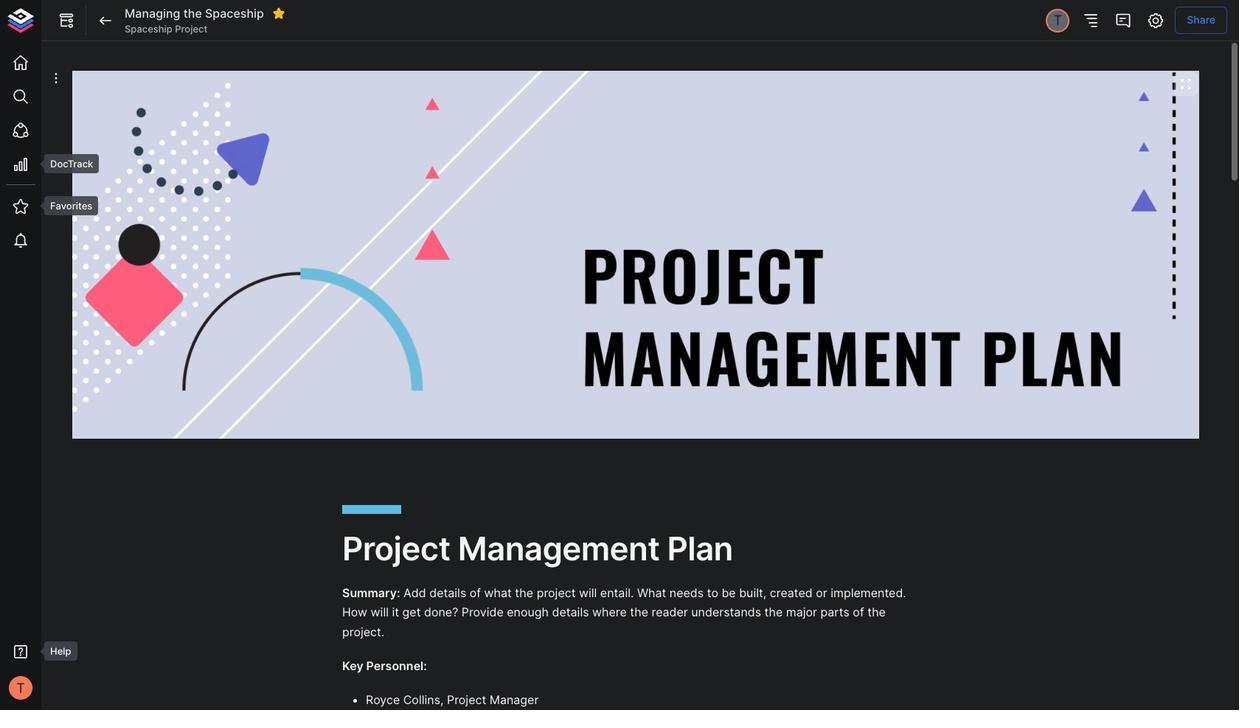 Task type: vqa. For each thing, say whether or not it's contained in the screenshot.
Comments image
yes



Task type: locate. For each thing, give the bounding box(es) containing it.
1 vertical spatial tooltip
[[34, 196, 98, 215]]

remove favorite image
[[272, 7, 285, 20]]

1 tooltip from the top
[[34, 154, 99, 173]]

tooltip
[[34, 154, 99, 173], [34, 196, 98, 215], [34, 642, 77, 661]]

3 tooltip from the top
[[34, 642, 77, 661]]

show wiki image
[[58, 11, 75, 29]]

2 vertical spatial tooltip
[[34, 642, 77, 661]]

0 vertical spatial tooltip
[[34, 154, 99, 173]]



Task type: describe. For each thing, give the bounding box(es) containing it.
go back image
[[97, 11, 114, 29]]

comments image
[[1115, 11, 1132, 29]]

2 tooltip from the top
[[34, 196, 98, 215]]

settings image
[[1147, 11, 1165, 29]]

table of contents image
[[1082, 11, 1100, 29]]



